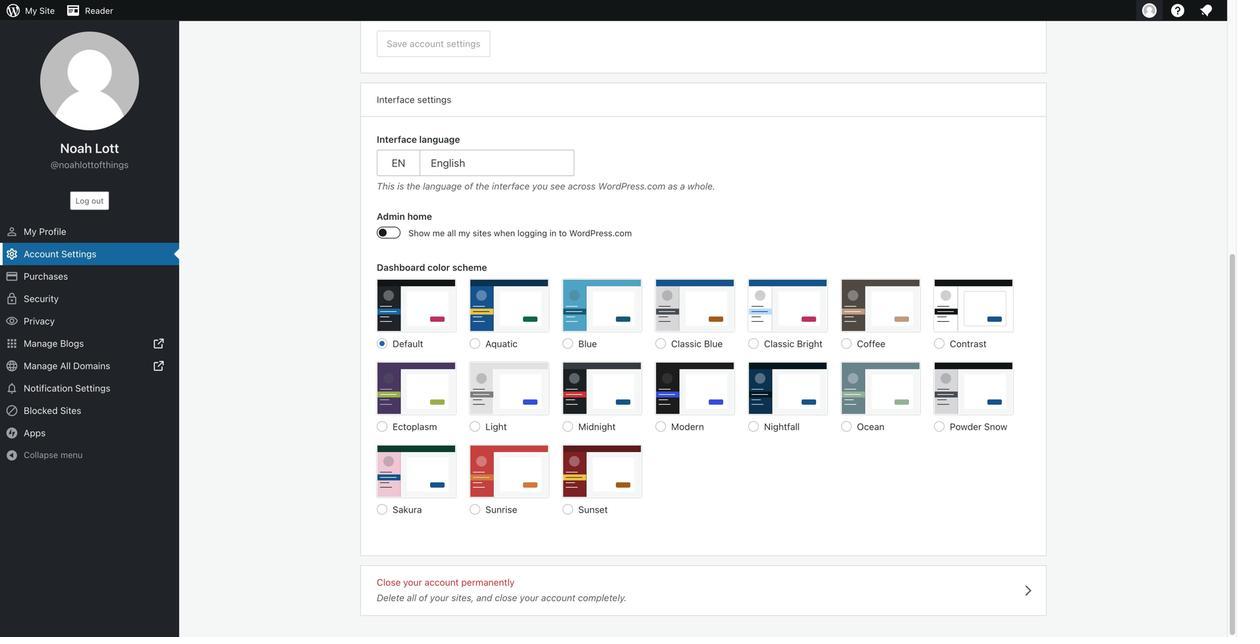 Task type: vqa. For each thing, say whether or not it's contained in the screenshot.
you to the bottom
yes



Task type: locate. For each thing, give the bounding box(es) containing it.
2 classic from the left
[[764, 339, 794, 349]]

interface
[[377, 94, 415, 105], [377, 134, 417, 145]]

1 group from the top
[[377, 133, 1030, 193]]

group
[[377, 133, 1030, 193], [377, 261, 1030, 527]]

language down "english"
[[423, 181, 462, 192]]

save account settings button
[[377, 31, 490, 57]]

of down "english"
[[464, 181, 473, 192]]

1 vertical spatial manage
[[24, 361, 58, 372]]

1 horizontal spatial when
[[494, 228, 515, 238]]

0 vertical spatial settings
[[446, 38, 481, 49]]

0 vertical spatial account
[[410, 38, 444, 49]]

1 vertical spatial all
[[407, 593, 416, 604]]

the left interface
[[476, 181, 489, 192]]

my right person icon at the left
[[24, 226, 37, 237]]

2 blue from the left
[[704, 339, 723, 349]]

when
[[443, 8, 466, 19], [494, 228, 515, 238]]

a
[[680, 181, 685, 192]]

block image
[[5, 404, 18, 418]]

2 group from the top
[[377, 261, 1030, 527]]

1 vertical spatial settings
[[417, 94, 451, 105]]

1 horizontal spatial all
[[447, 228, 456, 238]]

0 vertical spatial settings
[[61, 249, 97, 260]]

0 horizontal spatial the
[[407, 181, 420, 192]]

collapse
[[24, 450, 58, 460]]

blogs
[[60, 338, 84, 349]]

this
[[377, 181, 395, 192]]

1 vertical spatial of
[[419, 593, 427, 604]]

wordpress.com right to at the left top
[[569, 228, 632, 238]]

color
[[428, 262, 450, 273]]

aquatic
[[486, 339, 518, 349]]

classic for classic bright
[[764, 339, 794, 349]]

None radio
[[377, 339, 387, 349], [470, 339, 480, 349], [563, 339, 573, 349], [934, 339, 945, 349], [377, 422, 387, 432], [748, 422, 759, 432], [841, 422, 852, 432], [377, 339, 387, 349], [470, 339, 480, 349], [563, 339, 573, 349], [934, 339, 945, 349], [377, 422, 387, 432], [748, 422, 759, 432], [841, 422, 852, 432]]

interface up "en"
[[377, 134, 417, 145]]

0 vertical spatial all
[[447, 228, 456, 238]]

of right delete
[[419, 593, 427, 604]]

1 horizontal spatial blue
[[704, 339, 723, 349]]

interface up the interface language
[[377, 94, 415, 105]]

reader
[[85, 6, 113, 15]]

admin
[[377, 211, 405, 222]]

default image
[[377, 279, 456, 332]]

apps link
[[0, 422, 179, 445]]

settings down shown publicly when you comment on blogs.
[[446, 38, 481, 49]]

blue image
[[563, 279, 642, 332]]

interface language
[[377, 134, 460, 145]]

1 interface from the top
[[377, 94, 415, 105]]

your
[[403, 577, 422, 588], [430, 593, 449, 604], [520, 593, 539, 604]]

0 vertical spatial wordpress.com
[[598, 181, 665, 192]]

whole.
[[688, 181, 715, 192]]

apps image
[[5, 337, 18, 350]]

1 horizontal spatial of
[[464, 181, 473, 192]]

1 horizontal spatial you
[[532, 181, 548, 192]]

you left comment
[[469, 8, 484, 19]]

0 vertical spatial when
[[443, 8, 466, 19]]

collapse menu
[[24, 450, 83, 460]]

account left 'completely.'
[[541, 593, 575, 604]]

account up sites,
[[425, 577, 459, 588]]

when inside group
[[443, 8, 466, 19]]

0 vertical spatial of
[[464, 181, 473, 192]]

account settings link
[[0, 243, 179, 265]]

account right save
[[410, 38, 444, 49]]

blue down classic blue image
[[704, 339, 723, 349]]

account
[[410, 38, 444, 49], [425, 577, 459, 588], [541, 593, 575, 604]]

menu
[[61, 450, 83, 460]]

0 vertical spatial you
[[469, 8, 484, 19]]

settings down my profile link
[[61, 249, 97, 260]]

nightfall
[[764, 422, 800, 432]]

my left site
[[25, 6, 37, 15]]

manage for manage blogs
[[24, 338, 58, 349]]

wordpress.com
[[598, 181, 665, 192], [569, 228, 632, 238]]

manage up notification
[[24, 361, 58, 372]]

manage blogs link
[[0, 333, 179, 355]]

@
[[50, 159, 59, 170]]

english
[[431, 157, 465, 169]]

2 manage from the top
[[24, 361, 58, 372]]

close
[[495, 593, 517, 604]]

notifications image
[[5, 382, 18, 395]]

0 horizontal spatial when
[[443, 8, 466, 19]]

None radio
[[655, 339, 666, 349], [748, 339, 759, 349], [841, 339, 852, 349], [470, 422, 480, 432], [563, 422, 573, 432], [655, 422, 666, 432], [934, 422, 945, 432], [377, 505, 387, 515], [470, 505, 480, 515], [563, 505, 573, 515], [655, 339, 666, 349], [748, 339, 759, 349], [841, 339, 852, 349], [470, 422, 480, 432], [563, 422, 573, 432], [655, 422, 666, 432], [934, 422, 945, 432], [377, 505, 387, 515], [470, 505, 480, 515], [563, 505, 573, 515]]

0 vertical spatial manage
[[24, 338, 58, 349]]

manage
[[24, 338, 58, 349], [24, 361, 58, 372]]

powder snow image
[[934, 362, 1013, 415]]

1 classic from the left
[[671, 339, 702, 349]]

settings down domains
[[75, 383, 110, 394]]

the right is
[[407, 181, 420, 192]]

you inside group
[[469, 8, 484, 19]]

blue
[[578, 339, 597, 349], [704, 339, 723, 349]]

manage for manage all domains
[[24, 361, 58, 372]]

sunrise
[[486, 505, 517, 515]]

0 horizontal spatial you
[[469, 8, 484, 19]]

0 horizontal spatial blue
[[578, 339, 597, 349]]

classic left bright
[[764, 339, 794, 349]]

settings
[[446, 38, 481, 49], [417, 94, 451, 105]]

wordpress.com left as on the right
[[598, 181, 665, 192]]

purchases
[[24, 271, 68, 282]]

language
[[419, 134, 460, 145], [423, 181, 462, 192]]

classic down classic blue image
[[671, 339, 702, 349]]

1 vertical spatial wordpress.com
[[569, 228, 632, 238]]

1 vertical spatial when
[[494, 228, 515, 238]]

notification
[[24, 383, 73, 394]]

2 interface from the top
[[377, 134, 417, 145]]

my profile
[[24, 226, 66, 237]]

0 horizontal spatial all
[[407, 593, 416, 604]]

en
[[392, 157, 405, 169]]

close
[[377, 577, 401, 588]]

language up "english"
[[419, 134, 460, 145]]

on
[[529, 8, 540, 19]]

when inside admin home group
[[494, 228, 515, 238]]

when right publicly
[[443, 8, 466, 19]]

0 horizontal spatial classic
[[671, 339, 702, 349]]

you
[[469, 8, 484, 19], [532, 181, 548, 192]]

light image
[[470, 362, 549, 415]]

across
[[568, 181, 596, 192]]

1 vertical spatial interface
[[377, 134, 417, 145]]

powder
[[950, 422, 982, 432]]

noah
[[60, 140, 92, 156]]

1 horizontal spatial the
[[476, 181, 489, 192]]

0 vertical spatial group
[[377, 133, 1030, 193]]

blogs.
[[542, 8, 568, 19]]

my for my profile
[[24, 226, 37, 237]]

collapse menu link
[[0, 445, 179, 466]]

1 manage from the top
[[24, 338, 58, 349]]

language image
[[5, 360, 18, 373]]

manage down privacy
[[24, 338, 58, 349]]

my
[[25, 6, 37, 15], [24, 226, 37, 237]]

nightfall image
[[748, 362, 827, 415]]

all
[[447, 228, 456, 238], [407, 593, 416, 604]]

1 vertical spatial you
[[532, 181, 548, 192]]

sunset image
[[563, 445, 642, 498]]

security link
[[0, 288, 179, 310]]

classic blue image
[[655, 279, 735, 332]]

show me all my sites when logging in to wordpress.com
[[408, 228, 632, 238]]

noah lott image
[[40, 32, 139, 130]]

as
[[668, 181, 678, 192]]

blue down blue image
[[578, 339, 597, 349]]

0 vertical spatial interface
[[377, 94, 415, 105]]

1 vertical spatial group
[[377, 261, 1030, 527]]

manage blogs
[[24, 338, 84, 349]]

1 vertical spatial settings
[[75, 383, 110, 394]]

1 horizontal spatial classic
[[764, 339, 794, 349]]

in
[[550, 228, 557, 238]]

show
[[408, 228, 430, 238]]

save account settings
[[387, 38, 481, 49]]

midnight
[[578, 422, 616, 432]]

all left my
[[447, 228, 456, 238]]

account settings
[[24, 249, 97, 260]]

you left see
[[532, 181, 548, 192]]

settings
[[61, 249, 97, 260], [75, 383, 110, 394]]

None url field
[[377, 0, 1030, 4]]

lock image
[[5, 292, 18, 306]]

sunrise image
[[470, 445, 549, 498]]

main content
[[361, 0, 1046, 616]]

help image
[[1170, 3, 1186, 18]]

sakura image
[[377, 445, 456, 498]]

modern image
[[655, 362, 735, 415]]

wordpress.com inside admin home group
[[569, 228, 632, 238]]

1 blue from the left
[[578, 339, 597, 349]]

account
[[24, 249, 59, 260]]

ocean image
[[841, 362, 920, 415]]

of inside close your account permanently delete all of your sites, and close your account completely.
[[419, 593, 427, 604]]

all right delete
[[407, 593, 416, 604]]

my
[[458, 228, 470, 238]]

0 vertical spatial my
[[25, 6, 37, 15]]

modern
[[671, 422, 704, 432]]

settings up the interface language
[[417, 94, 451, 105]]

1 vertical spatial my
[[24, 226, 37, 237]]

when right sites
[[494, 228, 515, 238]]

0 horizontal spatial of
[[419, 593, 427, 604]]

of
[[464, 181, 473, 192], [419, 593, 427, 604]]

log
[[76, 196, 89, 206]]

powder snow
[[950, 422, 1007, 432]]

1 vertical spatial account
[[425, 577, 459, 588]]

contrast
[[950, 339, 987, 349]]

sites,
[[451, 593, 474, 604]]

notification settings link
[[0, 377, 179, 400]]



Task type: describe. For each thing, give the bounding box(es) containing it.
blocked
[[24, 405, 58, 416]]

settings inside save account settings button
[[446, 38, 481, 49]]

1 the from the left
[[407, 181, 420, 192]]

2 the from the left
[[476, 181, 489, 192]]

interface for interface settings
[[377, 94, 415, 105]]

2 vertical spatial account
[[541, 593, 575, 604]]

midnight image
[[563, 362, 642, 415]]

sakura
[[393, 505, 422, 515]]

you inside group
[[532, 181, 548, 192]]

privacy link
[[0, 310, 179, 333]]

and
[[476, 593, 492, 604]]

interface
[[492, 181, 530, 192]]

comment
[[487, 8, 527, 19]]

save
[[387, 38, 407, 49]]

interface settings
[[377, 94, 451, 105]]

noah lott @ noahlottofthings
[[50, 140, 129, 170]]

this is the language of the interface you see across wordpress.com as a whole.
[[377, 181, 715, 192]]

bright
[[797, 339, 823, 349]]

manage your notifications image
[[1198, 3, 1214, 18]]

classic blue
[[671, 339, 723, 349]]

out
[[92, 196, 104, 206]]

admin home
[[377, 211, 432, 222]]

reader link
[[60, 0, 119, 21]]

dashboard color scheme
[[377, 262, 487, 273]]

dashboard
[[377, 262, 425, 273]]

log out
[[76, 196, 104, 206]]

security
[[24, 293, 59, 304]]

my profile image
[[1142, 3, 1157, 18]]

sunset
[[578, 505, 608, 515]]

coffee
[[857, 339, 886, 349]]

interface for interface language
[[377, 134, 417, 145]]

account inside button
[[410, 38, 444, 49]]

noahlottofthings
[[59, 159, 129, 170]]

delete
[[377, 593, 404, 604]]

sites
[[473, 228, 491, 238]]

ectoplasm
[[393, 422, 437, 432]]

visibility image
[[5, 315, 18, 328]]

settings for account settings
[[61, 249, 97, 260]]

coffee image
[[841, 279, 920, 332]]

settings for notification settings
[[75, 383, 110, 394]]

domains
[[73, 361, 110, 372]]

log out button
[[70, 192, 109, 210]]

2 horizontal spatial your
[[520, 593, 539, 604]]

home
[[407, 211, 432, 222]]

see
[[550, 181, 565, 192]]

1 vertical spatial language
[[423, 181, 462, 192]]

shown
[[377, 8, 405, 19]]

my site
[[25, 6, 55, 15]]

classic for classic blue
[[671, 339, 702, 349]]

aquatic image
[[470, 279, 549, 332]]

lott
[[95, 140, 119, 156]]

blocked sites link
[[0, 400, 179, 422]]

all inside close your account permanently delete all of your sites, and close your account completely.
[[407, 593, 416, 604]]

purchases link
[[0, 265, 179, 288]]

shown publicly when you comment on blogs. group
[[377, 0, 1030, 21]]

person image
[[5, 225, 18, 238]]

credit_card image
[[5, 270, 18, 283]]

group containing dashboard color scheme
[[377, 261, 1030, 527]]

shown publicly when you comment on blogs.
[[377, 8, 568, 19]]

all
[[60, 361, 71, 372]]

profile
[[39, 226, 66, 237]]

logging
[[518, 228, 547, 238]]

permanently
[[461, 577, 515, 588]]

all inside admin home group
[[447, 228, 456, 238]]

snow
[[984, 422, 1007, 432]]

default
[[393, 339, 423, 349]]

sites
[[60, 405, 81, 416]]

light
[[486, 422, 507, 432]]

is
[[397, 181, 404, 192]]

apps
[[24, 428, 46, 439]]

my for my site
[[25, 6, 37, 15]]

contrast image
[[934, 279, 1013, 332]]

manage all domains
[[24, 361, 110, 372]]

me
[[433, 228, 445, 238]]

privacy
[[24, 316, 55, 327]]

ocean
[[857, 422, 885, 432]]

my profile link
[[0, 221, 179, 243]]

admin home group
[[377, 210, 1030, 248]]

ectoplasm image
[[377, 362, 456, 415]]

0 horizontal spatial your
[[403, 577, 422, 588]]

publicly
[[408, 8, 441, 19]]

blocked sites
[[24, 405, 81, 416]]

0 vertical spatial language
[[419, 134, 460, 145]]

scheme
[[452, 262, 487, 273]]

1 horizontal spatial your
[[430, 593, 449, 604]]

my site link
[[0, 0, 60, 21]]

classic bright image
[[748, 279, 827, 332]]

main content containing en
[[361, 0, 1046, 616]]

close your account permanently delete all of your sites, and close your account completely.
[[377, 577, 627, 604]]

classic bright
[[764, 339, 823, 349]]

notification settings
[[24, 383, 110, 394]]

completely.
[[578, 593, 627, 604]]

settings image
[[5, 248, 18, 261]]

group containing en
[[377, 133, 1030, 193]]

to
[[559, 228, 567, 238]]

manage all domains link
[[0, 355, 179, 377]]



